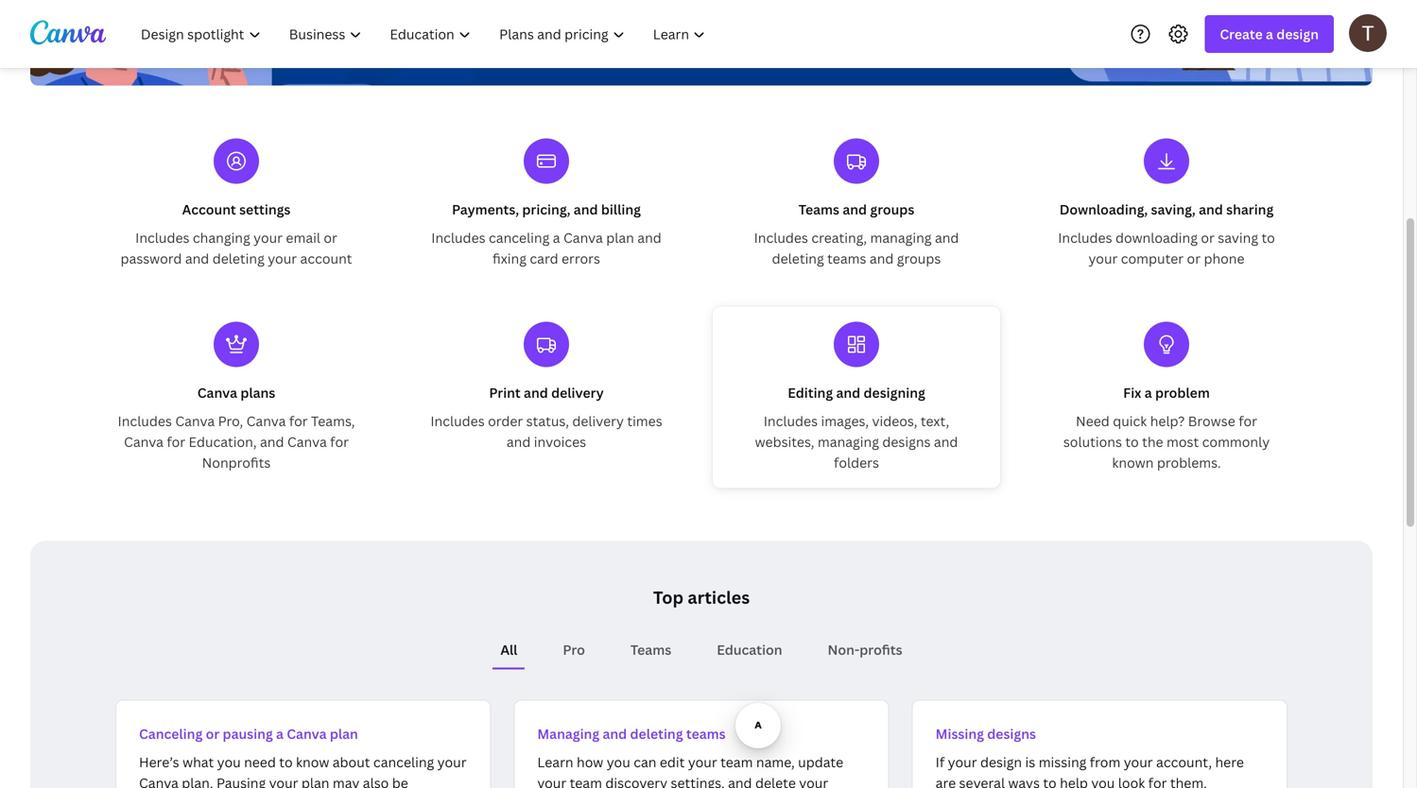Task type: vqa. For each thing, say whether or not it's contained in the screenshot.
'your' within the Canva's licensing explained. Here's how you can use Canva images, videos and audio in your designs for personal and commercial purposes.
no



Task type: locate. For each thing, give the bounding box(es) containing it.
1 horizontal spatial team
[[721, 754, 753, 772]]

them.
[[1171, 775, 1208, 789]]

teams down creating,
[[828, 250, 867, 268]]

groups down 'teams and groups'
[[897, 250, 941, 268]]

includes left creating,
[[754, 229, 809, 247]]

a right create
[[1267, 25, 1274, 43]]

here's
[[139, 754, 179, 772]]

you inside if your design is missing from your account, here are several ways to help you look for them.
[[1092, 775, 1116, 789]]

or up phone
[[1202, 229, 1215, 247]]

canva up education,
[[175, 412, 215, 430]]

0 vertical spatial teams
[[828, 250, 867, 268]]

creating,
[[812, 229, 867, 247]]

managing down images,
[[818, 433, 880, 451]]

you inside here's what you need to know about canceling your canva plan. pausing your plan may also b
[[217, 754, 241, 772]]

teams down top
[[631, 641, 672, 659]]

a
[[1267, 25, 1274, 43], [553, 229, 560, 247], [1145, 384, 1153, 402], [276, 725, 284, 743]]

profits
[[860, 641, 903, 659]]

0 vertical spatial groups
[[871, 201, 915, 218]]

includes
[[135, 229, 190, 247], [432, 229, 486, 247], [754, 229, 809, 247], [1059, 229, 1113, 247], [118, 412, 172, 430], [431, 412, 485, 430], [764, 412, 818, 430]]

0 vertical spatial teams
[[799, 201, 840, 218]]

account settings
[[182, 201, 291, 218]]

account
[[300, 250, 352, 268]]

and inside 'learn how you can edit your team name, update your team discovery settings, and delete you'
[[728, 775, 752, 789]]

the
[[1143, 433, 1164, 451]]

managing down 'teams and groups'
[[871, 229, 932, 247]]

learn how you can edit your team name, update your team discovery settings, and delete you
[[538, 754, 844, 789]]

deleting up can
[[630, 725, 683, 743]]

includes inside includes downloading or saving to your computer or phone
[[1059, 229, 1113, 247]]

articles
[[688, 586, 750, 610]]

sharing
[[1227, 201, 1274, 218]]

plan inside here's what you need to know about canceling your canva plan. pausing your plan may also b
[[302, 775, 330, 789]]

create a design button
[[1205, 15, 1335, 53]]

help?
[[1151, 412, 1186, 430]]

includes for creating,
[[754, 229, 809, 247]]

teams
[[799, 201, 840, 218], [631, 641, 672, 659]]

designs
[[883, 433, 931, 451], [988, 725, 1037, 743]]

editing and designing
[[788, 384, 926, 402]]

1 vertical spatial canceling
[[374, 754, 434, 772]]

deleting
[[213, 250, 265, 268], [772, 250, 825, 268], [630, 725, 683, 743]]

need
[[1076, 412, 1110, 430]]

plan
[[607, 229, 635, 247], [330, 725, 358, 743], [302, 775, 330, 789]]

computer
[[1122, 250, 1184, 268]]

a right fix
[[1145, 384, 1153, 402]]

design inside if your design is missing from your account, here are several ways to help you look for them.
[[981, 754, 1023, 772]]

plan down know
[[302, 775, 330, 789]]

teams button
[[623, 632, 679, 668]]

canva up know
[[287, 725, 327, 743]]

includes up password
[[135, 229, 190, 247]]

need quick help? browse for solutions to the most commonly known problems.
[[1064, 412, 1270, 472]]

how
[[577, 754, 604, 772]]

1 vertical spatial delivery
[[573, 412, 624, 430]]

1 vertical spatial groups
[[897, 250, 941, 268]]

managing inside includes images, videos, text, websites, managing designs and folders
[[818, 433, 880, 451]]

deleting down changing in the left of the page
[[213, 250, 265, 268]]

design up several
[[981, 754, 1023, 772]]

0 vertical spatial delivery
[[552, 384, 604, 402]]

missing
[[1039, 754, 1087, 772]]

you up discovery
[[607, 754, 631, 772]]

includes inside "includes order status, delivery times and invoices"
[[431, 412, 485, 430]]

teams inside button
[[631, 641, 672, 659]]

groups up the 'includes creating, managing and deleting teams and groups'
[[871, 201, 915, 218]]

designs down videos,
[[883, 433, 931, 451]]

design
[[1277, 25, 1319, 43], [981, 754, 1023, 772]]

videos,
[[873, 412, 918, 430]]

includes inside includes canceling a canva plan and fixing card errors
[[432, 229, 486, 247]]

you inside 'learn how you can edit your team name, update your team discovery settings, and delete you'
[[607, 754, 631, 772]]

includes images, videos, text, websites, managing designs and folders
[[755, 412, 959, 472]]

design inside "dropdown button"
[[1277, 25, 1319, 43]]

to inside includes downloading or saving to your computer or phone
[[1262, 229, 1276, 247]]

you for pausing
[[217, 754, 241, 772]]

0 horizontal spatial deleting
[[213, 250, 265, 268]]

and inside includes canceling a canva plan and fixing card errors
[[638, 229, 662, 247]]

2 horizontal spatial deleting
[[772, 250, 825, 268]]

are
[[936, 775, 956, 789]]

account
[[182, 201, 236, 218]]

teams up creating,
[[799, 201, 840, 218]]

for left education,
[[167, 433, 185, 451]]

canva down here's at the left of the page
[[139, 775, 179, 789]]

0 horizontal spatial you
[[217, 754, 241, 772]]

1 vertical spatial team
[[570, 775, 602, 789]]

to right saving
[[1262, 229, 1276, 247]]

1 horizontal spatial teams
[[828, 250, 867, 268]]

0 vertical spatial managing
[[871, 229, 932, 247]]

1 vertical spatial teams
[[631, 641, 672, 659]]

account,
[[1157, 754, 1213, 772]]

a inside "dropdown button"
[[1267, 25, 1274, 43]]

0 vertical spatial designs
[[883, 433, 931, 451]]

problem
[[1156, 384, 1211, 402]]

1 horizontal spatial you
[[607, 754, 631, 772]]

0 vertical spatial plan
[[607, 229, 635, 247]]

saving
[[1219, 229, 1259, 247]]

0 vertical spatial canceling
[[489, 229, 550, 247]]

0 horizontal spatial teams
[[687, 725, 726, 743]]

canva
[[564, 229, 603, 247], [197, 384, 237, 402], [175, 412, 215, 430], [246, 412, 286, 430], [124, 433, 164, 451], [287, 433, 327, 451], [287, 725, 327, 743], [139, 775, 179, 789]]

websites,
[[755, 433, 815, 451]]

includes for images,
[[764, 412, 818, 430]]

includes inside "includes canva pro, canva for teams, canva for education, and canva for nonprofits"
[[118, 412, 172, 430]]

2 horizontal spatial you
[[1092, 775, 1116, 789]]

groups inside the 'includes creating, managing and deleting teams and groups'
[[897, 250, 941, 268]]

includes down downloading,
[[1059, 229, 1113, 247]]

non-profits button
[[821, 632, 911, 668]]

saving,
[[1152, 201, 1196, 218]]

1 vertical spatial managing
[[818, 433, 880, 451]]

order
[[488, 412, 523, 430]]

to left the
[[1126, 433, 1139, 451]]

canceling inside includes canceling a canva plan and fixing card errors
[[489, 229, 550, 247]]

includes for changing
[[135, 229, 190, 247]]

canva up errors
[[564, 229, 603, 247]]

what
[[183, 754, 214, 772]]

managing
[[538, 725, 600, 743]]

or up the what
[[206, 725, 220, 743]]

includes up websites,
[[764, 412, 818, 430]]

email
[[286, 229, 321, 247]]

teams inside the 'includes creating, managing and deleting teams and groups'
[[828, 250, 867, 268]]

canceling up fixing on the top
[[489, 229, 550, 247]]

or left phone
[[1188, 250, 1201, 268]]

to down missing
[[1044, 775, 1057, 789]]

top level navigation element
[[129, 15, 722, 53]]

pro,
[[218, 412, 243, 430]]

team down how
[[570, 775, 602, 789]]

you up pausing
[[217, 754, 241, 772]]

1 vertical spatial designs
[[988, 725, 1037, 743]]

includes left order
[[431, 412, 485, 430]]

pausing
[[217, 775, 266, 789]]

terry turtle image
[[1350, 14, 1388, 52]]

delivery up invoices
[[573, 412, 624, 430]]

includes for order
[[431, 412, 485, 430]]

0 horizontal spatial canceling
[[374, 754, 434, 772]]

edit
[[660, 754, 685, 772]]

a up card at left top
[[553, 229, 560, 247]]

deleting down creating,
[[772, 250, 825, 268]]

you down "from"
[[1092, 775, 1116, 789]]

plans
[[241, 384, 275, 402]]

for right look
[[1149, 775, 1168, 789]]

and inside "includes canva pro, canva for teams, canva for education, and canva for nonprofits"
[[260, 433, 284, 451]]

teams and groups
[[799, 201, 915, 218]]

2 vertical spatial plan
[[302, 775, 330, 789]]

teams
[[828, 250, 867, 268], [687, 725, 726, 743]]

designs up is
[[988, 725, 1037, 743]]

and inside "includes order status, delivery times and invoices"
[[507, 433, 531, 451]]

for up the commonly at the right of the page
[[1239, 412, 1258, 430]]

non-
[[828, 641, 860, 659]]

1 vertical spatial design
[[981, 754, 1023, 772]]

canceling up also
[[374, 754, 434, 772]]

plan down billing
[[607, 229, 635, 247]]

design right create
[[1277, 25, 1319, 43]]

if
[[936, 754, 945, 772]]

0 vertical spatial team
[[721, 754, 753, 772]]

1 horizontal spatial designs
[[988, 725, 1037, 743]]

1 horizontal spatial design
[[1277, 25, 1319, 43]]

settings,
[[671, 775, 725, 789]]

quick
[[1113, 412, 1148, 430]]

teams for teams and groups
[[799, 201, 840, 218]]

and inside includes changing your email or password and deleting your account
[[185, 250, 209, 268]]

all
[[501, 641, 518, 659]]

delivery up status,
[[552, 384, 604, 402]]

may
[[333, 775, 360, 789]]

delete
[[756, 775, 796, 789]]

or up account
[[324, 229, 338, 247]]

or
[[324, 229, 338, 247], [1202, 229, 1215, 247], [1188, 250, 1201, 268], [206, 725, 220, 743]]

canceling
[[489, 229, 550, 247], [374, 754, 434, 772]]

1 horizontal spatial teams
[[799, 201, 840, 218]]

education
[[717, 641, 783, 659]]

0 horizontal spatial design
[[981, 754, 1023, 772]]

1 vertical spatial teams
[[687, 725, 726, 743]]

canceling inside here's what you need to know about canceling your canva plan. pausing your plan may also b
[[374, 754, 434, 772]]

canva left education,
[[124, 433, 164, 451]]

includes inside the 'includes creating, managing and deleting teams and groups'
[[754, 229, 809, 247]]

to inside if your design is missing from your account, here are several ways to help you look for them.
[[1044, 775, 1057, 789]]

phone
[[1205, 250, 1245, 268]]

canva up pro,
[[197, 384, 237, 402]]

0 horizontal spatial teams
[[631, 641, 672, 659]]

you
[[217, 754, 241, 772], [607, 754, 631, 772], [1092, 775, 1116, 789]]

to right need
[[279, 754, 293, 772]]

team left name,
[[721, 754, 753, 772]]

plan up about
[[330, 725, 358, 743]]

0 horizontal spatial designs
[[883, 433, 931, 451]]

includes left pro,
[[118, 412, 172, 430]]

teams up 'learn how you can edit your team name, update your team discovery settings, and delete you'
[[687, 725, 726, 743]]

includes inside includes images, videos, text, websites, managing designs and folders
[[764, 412, 818, 430]]

includes inside includes changing your email or password and deleting your account
[[135, 229, 190, 247]]

0 vertical spatial design
[[1277, 25, 1319, 43]]

your
[[254, 229, 283, 247], [268, 250, 297, 268], [1089, 250, 1118, 268], [438, 754, 467, 772], [688, 754, 718, 772], [948, 754, 978, 772], [1124, 754, 1154, 772], [269, 775, 298, 789], [538, 775, 567, 789]]

1 horizontal spatial canceling
[[489, 229, 550, 247]]

includes down payments,
[[432, 229, 486, 247]]

managing
[[871, 229, 932, 247], [818, 433, 880, 451]]



Task type: describe. For each thing, give the bounding box(es) containing it.
fix a problem
[[1124, 384, 1211, 402]]

plan.
[[182, 775, 213, 789]]

pricing,
[[522, 201, 571, 218]]

if your design is missing from your account, here are several ways to help you look for them.
[[936, 754, 1245, 789]]

deleting inside includes changing your email or password and deleting your account
[[213, 250, 265, 268]]

text,
[[921, 412, 950, 430]]

includes for downloading
[[1059, 229, 1113, 247]]

canceling or pausing a canva plan
[[139, 725, 358, 743]]

known
[[1113, 454, 1154, 472]]

all button
[[493, 632, 525, 668]]

includes for canva
[[118, 412, 172, 430]]

password
[[121, 250, 182, 268]]

includes creating, managing and deleting teams and groups
[[754, 229, 960, 268]]

managing inside the 'includes creating, managing and deleting teams and groups'
[[871, 229, 932, 247]]

non-profits
[[828, 641, 903, 659]]

ways
[[1009, 775, 1040, 789]]

teams,
[[311, 412, 355, 430]]

includes downloading or saving to your computer or phone
[[1059, 229, 1276, 268]]

from
[[1090, 754, 1121, 772]]

fix
[[1124, 384, 1142, 402]]

images,
[[821, 412, 869, 430]]

about
[[333, 754, 370, 772]]

here
[[1216, 754, 1245, 772]]

education button
[[710, 632, 790, 668]]

look
[[1119, 775, 1146, 789]]

settings
[[239, 201, 291, 218]]

your inside includes downloading or saving to your computer or phone
[[1089, 250, 1118, 268]]

several
[[960, 775, 1005, 789]]

for inside need quick help? browse for solutions to the most commonly known problems.
[[1239, 412, 1258, 430]]

pausing
[[223, 725, 273, 743]]

can
[[634, 754, 657, 772]]

payments,
[[452, 201, 519, 218]]

missing
[[936, 725, 985, 743]]

fixing
[[493, 250, 527, 268]]

or inside includes changing your email or password and deleting your account
[[324, 229, 338, 247]]

downloading, saving, and sharing
[[1060, 201, 1274, 218]]

need
[[244, 754, 276, 772]]

discovery
[[606, 775, 668, 789]]

canva inside here's what you need to know about canceling your canva plan. pausing your plan may also b
[[139, 775, 179, 789]]

teams for teams
[[631, 641, 672, 659]]

delivery inside "includes order status, delivery times and invoices"
[[573, 412, 624, 430]]

deleting inside the 'includes creating, managing and deleting teams and groups'
[[772, 250, 825, 268]]

a right pausing at bottom
[[276, 725, 284, 743]]

to inside here's what you need to know about canceling your canva plan. pausing your plan may also b
[[279, 754, 293, 772]]

top
[[653, 586, 684, 610]]

payments, pricing, and billing
[[452, 201, 641, 218]]

learn
[[538, 754, 574, 772]]

missing designs
[[936, 725, 1037, 743]]

includes changing your email or password and deleting your account
[[121, 229, 352, 268]]

canceling
[[139, 725, 203, 743]]

downloading,
[[1060, 201, 1148, 218]]

designs inside includes images, videos, text, websites, managing designs and folders
[[883, 433, 931, 451]]

folders
[[834, 454, 880, 472]]

to inside need quick help? browse for solutions to the most commonly known problems.
[[1126, 433, 1139, 451]]

is
[[1026, 754, 1036, 772]]

know
[[296, 754, 329, 772]]

name,
[[757, 754, 795, 772]]

includes canva pro, canva for teams, canva for education, and canva for nonprofits
[[118, 412, 355, 472]]

you for discovery
[[607, 754, 631, 772]]

canva down teams,
[[287, 433, 327, 451]]

pro
[[563, 641, 585, 659]]

here's what you need to know about canceling your canva plan. pausing your plan may also b
[[139, 754, 467, 789]]

plan inside includes canceling a canva plan and fixing card errors
[[607, 229, 635, 247]]

print and delivery
[[489, 384, 604, 402]]

billing
[[601, 201, 641, 218]]

for left teams,
[[289, 412, 308, 430]]

create
[[1220, 25, 1263, 43]]

card
[[530, 250, 559, 268]]

a inside includes canceling a canva plan and fixing card errors
[[553, 229, 560, 247]]

changing
[[193, 229, 250, 247]]

downloading
[[1116, 229, 1198, 247]]

help
[[1060, 775, 1089, 789]]

canva plans
[[197, 384, 275, 402]]

browse
[[1189, 412, 1236, 430]]

includes order status, delivery times and invoices
[[431, 412, 663, 451]]

education,
[[189, 433, 257, 451]]

design for your
[[981, 754, 1023, 772]]

0 horizontal spatial team
[[570, 775, 602, 789]]

includes for canceling
[[432, 229, 486, 247]]

managing and deleting teams
[[538, 725, 726, 743]]

invoices
[[534, 433, 587, 451]]

design for a
[[1277, 25, 1319, 43]]

1 horizontal spatial deleting
[[630, 725, 683, 743]]

and inside includes images, videos, text, websites, managing designs and folders
[[934, 433, 959, 451]]

print
[[489, 384, 521, 402]]

for inside if your design is missing from your account, here are several ways to help you look for them.
[[1149, 775, 1168, 789]]

for down teams,
[[330, 433, 349, 451]]

pro button
[[556, 632, 593, 668]]

canva inside includes canceling a canva plan and fixing card errors
[[564, 229, 603, 247]]

most
[[1167, 433, 1200, 451]]

canva down plans
[[246, 412, 286, 430]]

problems.
[[1158, 454, 1222, 472]]

create a design
[[1220, 25, 1319, 43]]

solutions
[[1064, 433, 1123, 451]]

1 vertical spatial plan
[[330, 725, 358, 743]]

nonprofits
[[202, 454, 271, 472]]

commonly
[[1203, 433, 1270, 451]]

designing
[[864, 384, 926, 402]]

update
[[798, 754, 844, 772]]

times
[[627, 412, 663, 430]]



